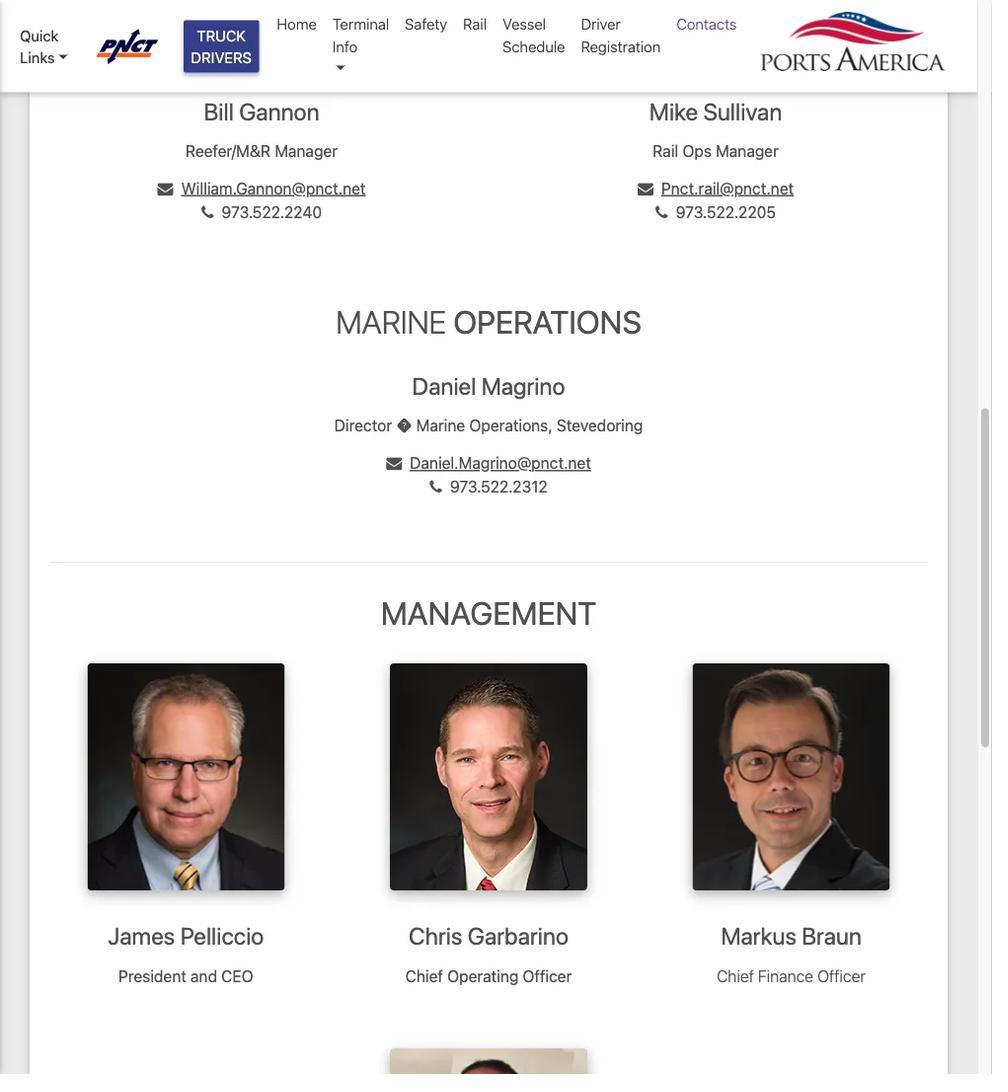Task type: locate. For each thing, give the bounding box(es) containing it.
1 horizontal spatial operations
[[656, 28, 844, 66]]

0 horizontal spatial manager
[[275, 142, 338, 161]]

envelope image inside daniel.magrino@pnct.net link
[[386, 456, 402, 472]]

973.522.2205 link
[[655, 203, 776, 221]]

phone image down daniel.magrino@pnct.net link
[[430, 480, 442, 495]]

ops
[[682, 142, 712, 161]]

1 horizontal spatial rail
[[587, 28, 649, 66]]

driver registration link
[[573, 5, 669, 65]]

0 horizontal spatial chief
[[405, 967, 443, 986]]

magrino
[[481, 372, 565, 400]]

1 horizontal spatial envelope image
[[386, 456, 402, 472]]

rail operations
[[587, 28, 844, 66]]

1 horizontal spatial chief
[[717, 967, 754, 986]]

rail
[[463, 15, 487, 33], [587, 28, 649, 66], [653, 142, 678, 161]]

daniel
[[412, 372, 476, 400]]

quick links link
[[20, 24, 78, 68]]

rail inside rail link
[[463, 15, 487, 33]]

phone image down william.gannon@pnct.net link
[[201, 205, 214, 220]]

bill gannon
[[204, 98, 319, 125]]

rail right schedule
[[587, 28, 649, 66]]

vessel schedule link
[[495, 5, 573, 65]]

operations,
[[469, 417, 553, 435]]

marcus braun image
[[693, 664, 890, 891]]

1 horizontal spatial phone image
[[430, 480, 442, 495]]

vessel schedule
[[503, 15, 565, 55]]

envelope image inside pnct.rail@pnct.net link
[[638, 181, 653, 197]]

garbarino
[[468, 923, 569, 950]]

973.522.2240
[[222, 203, 322, 221]]

daniel magrino
[[412, 372, 565, 400]]

truck drivers link
[[184, 20, 259, 72]]

chief
[[405, 967, 443, 986], [717, 967, 754, 986]]

1 vertical spatial marine
[[416, 417, 465, 435]]

0 vertical spatial operations
[[656, 28, 844, 66]]

0 horizontal spatial officer
[[523, 967, 572, 986]]

chief for markus braun
[[717, 967, 754, 986]]

�
[[396, 417, 412, 435]]

operations up the sullivan
[[656, 28, 844, 66]]

2 horizontal spatial envelope image
[[638, 181, 653, 197]]

manager down gannon
[[275, 142, 338, 161]]

safety link
[[397, 5, 455, 43]]

marine
[[336, 303, 447, 340], [416, 417, 465, 435]]

operations up magrino
[[453, 303, 641, 340]]

william.gannon@pnct.net
[[181, 179, 366, 198]]

envelope image for reefer/
[[158, 181, 173, 197]]

officer down braun
[[817, 967, 866, 986]]

rail link
[[455, 5, 495, 43]]

rail left the "ops"
[[653, 142, 678, 161]]

chief down markus
[[717, 967, 754, 986]]

james pelliccio image
[[87, 664, 285, 891]]

marine up daniel
[[336, 303, 447, 340]]

pelliccio
[[180, 923, 264, 950]]

chief down chris
[[405, 967, 443, 986]]

0 vertical spatial phone image
[[201, 205, 214, 220]]

1 horizontal spatial manager
[[716, 142, 779, 161]]

973.522.2312
[[450, 478, 548, 496]]

officer for garbarino
[[523, 967, 572, 986]]

stevedoring
[[557, 417, 643, 435]]

phone image inside the 973.522.2312 link
[[430, 480, 442, 495]]

braun
[[802, 923, 862, 950]]

0 horizontal spatial envelope image
[[158, 181, 173, 197]]

officer for braun
[[817, 967, 866, 986]]

officer
[[523, 967, 572, 986], [817, 967, 866, 986]]

2 manager from the left
[[716, 142, 779, 161]]

vessel
[[503, 15, 546, 33]]

contacts
[[677, 15, 737, 33]]

2 officer from the left
[[817, 967, 866, 986]]

driver
[[581, 15, 621, 33]]

manager down the sullivan
[[716, 142, 779, 161]]

rail for rail
[[463, 15, 487, 33]]

rail for rail ops manager
[[653, 142, 678, 161]]

officer down garbarino
[[523, 967, 572, 986]]

1 manager from the left
[[275, 142, 338, 161]]

markus
[[721, 923, 797, 950]]

rail right safety link
[[463, 15, 487, 33]]

2 chief from the left
[[717, 967, 754, 986]]

1 vertical spatial operations
[[453, 303, 641, 340]]

manager
[[275, 142, 338, 161], [716, 142, 779, 161]]

operations for marine operations
[[453, 303, 641, 340]]

phone image inside 973.522.2240 link
[[201, 205, 214, 220]]

marine right the �
[[416, 417, 465, 435]]

0 horizontal spatial rail
[[463, 15, 487, 33]]

chief operating officer
[[405, 967, 572, 986]]

1 vertical spatial phone image
[[430, 480, 442, 495]]

gannon
[[239, 98, 319, 125]]

daniel.magrino@pnct.net link
[[386, 454, 591, 473]]

0 horizontal spatial operations
[[453, 303, 641, 340]]

phone image
[[201, 205, 214, 220], [430, 480, 442, 495]]

quick
[[20, 26, 59, 44]]

president
[[118, 967, 186, 986]]

envelope image inside william.gannon@pnct.net link
[[158, 181, 173, 197]]

1 horizontal spatial officer
[[817, 967, 866, 986]]

1 chief from the left
[[405, 967, 443, 986]]

james pelliccio
[[108, 923, 264, 950]]

1 officer from the left
[[523, 967, 572, 986]]

reefer/ m&r
[[170, 28, 354, 66]]

2 horizontal spatial rail
[[653, 142, 678, 161]]

ceo
[[221, 967, 253, 986]]

envelope image
[[158, 181, 173, 197], [638, 181, 653, 197], [386, 456, 402, 472]]

envelope image for rail
[[638, 181, 653, 197]]

chris
[[409, 923, 462, 950]]

management
[[381, 595, 597, 632]]

operating
[[447, 967, 519, 986]]

0 horizontal spatial phone image
[[201, 205, 214, 220]]

operations
[[656, 28, 844, 66], [453, 303, 641, 340]]

william.gannon@pnct.net link
[[158, 179, 366, 198]]

envelope image for marine
[[386, 456, 402, 472]]

operations for rail operations
[[656, 28, 844, 66]]



Task type: describe. For each thing, give the bounding box(es) containing it.
markus braun
[[721, 923, 862, 950]]

contacts link
[[669, 5, 745, 43]]

rail ops manager
[[653, 142, 779, 161]]

quick links
[[20, 26, 59, 66]]

safety
[[405, 15, 447, 33]]

links
[[20, 49, 55, 66]]

daniel.magrino@pnct.net
[[410, 454, 591, 473]]

bill
[[204, 98, 234, 125]]

home link
[[269, 5, 325, 43]]

chief for chris garbarino
[[405, 967, 443, 986]]

pnct.rail@pnct.net link
[[638, 179, 794, 198]]

info
[[333, 38, 357, 55]]

president and ceo
[[118, 967, 253, 986]]

reefer/m&r manager
[[186, 142, 338, 161]]

mike
[[649, 98, 698, 125]]

973.522.2312 link
[[430, 478, 548, 496]]

driver registration
[[581, 15, 661, 55]]

director
[[334, 417, 392, 435]]

terminal
[[333, 15, 389, 33]]

director � marine operations, stevedoring
[[334, 417, 643, 435]]

reefer/m&r
[[186, 142, 271, 161]]

973.522.2205
[[676, 203, 776, 221]]

registration
[[581, 38, 661, 55]]

phone image
[[655, 205, 668, 220]]

rail for rail operations
[[587, 28, 649, 66]]

reefer/
[[170, 28, 285, 66]]

pnct.rail@pnct.net
[[661, 179, 794, 198]]

0 vertical spatial marine
[[336, 303, 447, 340]]

marine operations
[[336, 303, 641, 340]]

sullivan
[[703, 98, 782, 125]]

terminal info
[[333, 15, 389, 55]]

phone image for marine
[[430, 480, 442, 495]]

m&r
[[285, 28, 354, 66]]

chris garbarino image
[[390, 664, 587, 891]]

james
[[108, 923, 175, 950]]

truck drivers
[[191, 26, 252, 66]]

phone image for reefer/
[[201, 205, 214, 220]]

truck
[[197, 26, 246, 44]]

973.522.2240 link
[[201, 203, 322, 221]]

terminal info link
[[325, 5, 397, 87]]

chief finance officer
[[717, 967, 866, 986]]

mike sullivan
[[649, 98, 782, 125]]

schedule
[[503, 38, 565, 55]]

finance
[[758, 967, 813, 986]]

drivers
[[191, 49, 252, 66]]

home
[[277, 15, 317, 33]]

chris garbarino
[[409, 923, 569, 950]]

and
[[191, 967, 217, 986]]



Task type: vqa. For each thing, say whether or not it's contained in the screenshot.


